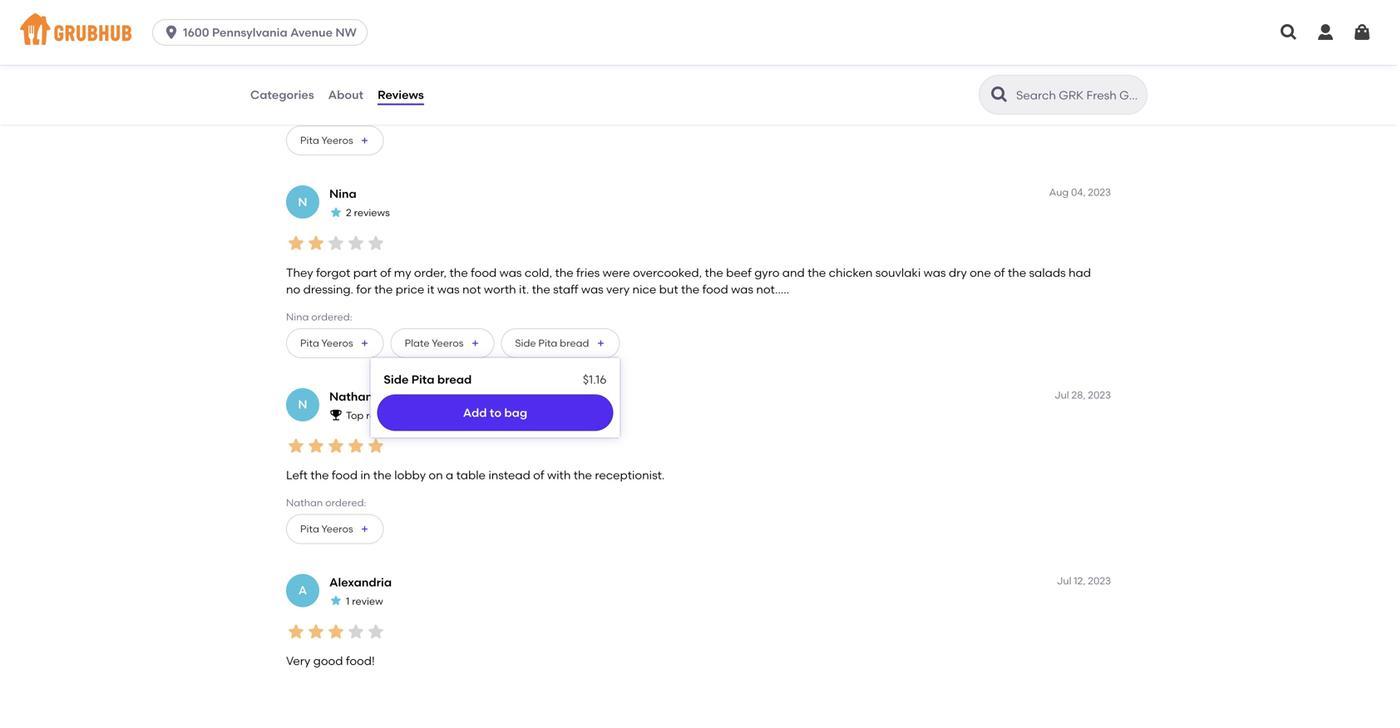 Task type: vqa. For each thing, say whether or not it's contained in the screenshot.
Best inside tab
no



Task type: describe. For each thing, give the bounding box(es) containing it.
1600 pennsylvania avenue nw button
[[152, 19, 374, 46]]

the down cold,
[[532, 283, 550, 297]]

part
[[353, 266, 377, 280]]

pita yeeros button for is
[[286, 126, 384, 156]]

it.
[[519, 283, 529, 297]]

alexandria
[[329, 575, 392, 590]]

2 pita yeeros button from the top
[[286, 328, 384, 358]]

gyro
[[755, 266, 780, 280]]

the right left
[[310, 468, 329, 483]]

04,
[[1071, 186, 1086, 198]]

aug 04, 2023
[[1049, 186, 1111, 198]]

pita for second pita yeeros 'button' from the top of the page
[[300, 337, 319, 349]]

food up not
[[471, 266, 497, 280]]

the left 'salads'
[[1008, 266, 1026, 280]]

search icon image
[[990, 85, 1010, 105]]

about button
[[327, 65, 364, 125]]

pita yeeros for n
[[300, 523, 353, 535]]

side pita bread inside tooltip
[[384, 372, 472, 387]]

on
[[429, 468, 443, 483]]

0 horizontal spatial and
[[382, 80, 405, 94]]

order,
[[414, 266, 447, 280]]

1600 pennsylvania avenue nw
[[183, 25, 357, 40]]

1
[[346, 595, 350, 608]]

jul for very good food!
[[1057, 575, 1072, 587]]

b
[[299, 9, 307, 23]]

as
[[408, 80, 421, 94]]

yeeros for plus icon for pita yeeros 'button' for is
[[321, 134, 353, 146]]

one
[[970, 266, 991, 280]]

they forgot part of my order,  the food was cold, the fries were overcooked, the beef gyro and the chicken souvlaki was dry one of the salads had no dressing.  for the price it was not worth it.  the staff was very nice but the food was not.....
[[286, 266, 1091, 297]]

and inside they forgot part of my order,  the food was cold, the fries were overcooked, the beef gyro and the chicken souvlaki was dry one of the salads had no dressing.  for the price it was not worth it.  the staff was very nice but the food was not.....
[[782, 266, 805, 280]]

tooltip containing side pita bread
[[370, 348, 620, 438]]

they
[[286, 266, 313, 280]]

left
[[286, 468, 308, 483]]

very
[[286, 654, 311, 668]]

but
[[659, 283, 678, 297]]

the up not
[[450, 266, 468, 280]]

reviews
[[354, 207, 390, 219]]

1 horizontal spatial of
[[533, 468, 544, 483]]

plus icon image for pita yeeros 'button' associated with food
[[360, 524, 370, 534]]

n for nathan
[[298, 398, 307, 412]]

plus icon image for pita yeeros 'button' for is
[[360, 136, 370, 146]]

n for nina
[[298, 195, 307, 209]]

2023 for receptionist.
[[1088, 389, 1111, 401]]

salads
[[1029, 266, 1066, 280]]

nina ordered:
[[286, 311, 352, 323]]

pita yeeros for b
[[300, 134, 353, 146]]

very
[[606, 283, 630, 297]]

top reviewer for nathan
[[346, 410, 407, 422]]

bread inside tooltip
[[437, 372, 472, 387]]

was down beef
[[731, 283, 754, 297]]

food down beef
[[702, 283, 728, 297]]

side pita bread inside button
[[515, 337, 589, 349]]

dry
[[949, 266, 967, 280]]

lobby
[[395, 468, 426, 483]]

is
[[339, 80, 347, 94]]

about
[[328, 88, 364, 102]]

2 pita yeeros from the top
[[300, 337, 353, 349]]

the right for
[[374, 283, 393, 297]]

reviewer for b
[[366, 21, 407, 33]]

the
[[286, 80, 307, 94]]

pita for pita yeeros 'button' for is
[[300, 134, 319, 146]]

in
[[360, 468, 370, 483]]

staff
[[553, 283, 579, 297]]

ordered: for forgot
[[311, 311, 352, 323]]

chicken
[[829, 266, 873, 280]]

to
[[490, 406, 502, 420]]

it
[[427, 283, 434, 297]]

avenue
[[290, 25, 333, 40]]

pita yeeros button for food
[[286, 514, 384, 544]]

2 horizontal spatial of
[[994, 266, 1005, 280]]

0 horizontal spatial of
[[380, 266, 391, 280]]

reviewer for nathan
[[366, 410, 407, 422]]

2 svg image from the left
[[1316, 22, 1336, 42]]

not.....
[[756, 283, 790, 297]]

jul 12, 2023
[[1057, 575, 1111, 587]]

reviews
[[378, 88, 424, 102]]

$1.16
[[583, 372, 607, 387]]

pita inside tooltip
[[412, 372, 435, 387]]

bag
[[504, 406, 527, 420]]

bread inside button
[[560, 337, 589, 349]]

a
[[446, 468, 454, 483]]

2023 for overcooked,
[[1088, 186, 1111, 198]]

had
[[1069, 266, 1091, 280]]

food left is
[[310, 80, 336, 94]]

plate
[[405, 337, 430, 349]]

plus icon image for second pita yeeros 'button' from the top of the page
[[360, 338, 370, 348]]

pennsylvania
[[212, 25, 288, 40]]

the right in
[[373, 468, 392, 483]]

worth
[[484, 283, 516, 297]]

jul for left the food in the lobby on a table instead of with the receptionist.
[[1055, 389, 1069, 401]]

3 svg image from the left
[[1352, 22, 1372, 42]]



Task type: locate. For each thing, give the bounding box(es) containing it.
advertised
[[424, 80, 484, 94]]

1 horizontal spatial nina
[[329, 187, 357, 201]]

nathan
[[329, 390, 373, 404], [286, 497, 323, 509]]

plus icon image
[[360, 136, 370, 146], [360, 338, 370, 348], [470, 338, 480, 348], [596, 338, 606, 348], [360, 524, 370, 534]]

0 vertical spatial side pita bread
[[515, 337, 589, 349]]

1 horizontal spatial good
[[350, 80, 380, 94]]

and left as
[[382, 80, 405, 94]]

pita down nina ordered:
[[300, 337, 319, 349]]

pita yeeros button down the nathan ordered:
[[286, 514, 384, 544]]

1 vertical spatial good
[[313, 654, 343, 668]]

top reviewer
[[346, 21, 407, 33], [346, 410, 407, 422]]

star icon image
[[286, 48, 306, 67], [306, 48, 326, 67], [326, 48, 346, 67], [346, 48, 366, 67], [366, 48, 386, 67], [329, 206, 343, 219], [286, 233, 306, 253], [306, 233, 326, 253], [326, 233, 346, 253], [346, 233, 366, 253], [366, 233, 386, 253], [286, 436, 306, 456], [306, 436, 326, 456], [326, 436, 346, 456], [346, 436, 366, 456], [366, 436, 386, 456], [329, 594, 343, 608], [286, 622, 306, 642], [306, 622, 326, 642], [326, 622, 346, 642], [346, 622, 366, 642], [366, 622, 386, 642]]

plus icon image for the plate yeeros button
[[470, 338, 480, 348]]

1 top reviewer from the top
[[346, 21, 407, 33]]

no
[[286, 283, 300, 297]]

1 trophy icon image from the top
[[329, 20, 343, 33]]

0 vertical spatial jul
[[1055, 389, 1069, 401]]

side
[[515, 337, 536, 349], [384, 372, 409, 387]]

yeeros inside the plate yeeros button
[[432, 337, 464, 349]]

n up left
[[298, 398, 307, 412]]

nina for nina ordered:
[[286, 311, 309, 323]]

0 vertical spatial trophy icon image
[[329, 20, 343, 33]]

and
[[382, 80, 405, 94], [782, 266, 805, 280]]

2 reviews
[[346, 207, 390, 219]]

pita for pita yeeros 'button' associated with food
[[300, 523, 319, 535]]

yeeros for plus icon for second pita yeeros 'button' from the top of the page
[[321, 337, 353, 349]]

yeeros down about button
[[321, 134, 353, 146]]

food
[[310, 80, 336, 94], [471, 266, 497, 280], [702, 283, 728, 297], [332, 468, 358, 483]]

good right is
[[350, 80, 380, 94]]

3 pita yeeros from the top
[[300, 523, 353, 535]]

pita yeeros down nina ordered:
[[300, 337, 353, 349]]

1 n from the top
[[298, 195, 307, 209]]

reviewer
[[366, 21, 407, 33], [366, 410, 407, 422]]

1 svg image from the left
[[1279, 22, 1299, 42]]

yeeros for plus icon related to pita yeeros 'button' associated with food
[[321, 523, 353, 535]]

2 2023 from the top
[[1088, 389, 1111, 401]]

yeeros for plus icon inside the plate yeeros button
[[432, 337, 464, 349]]

svg image
[[1279, 22, 1299, 42], [1316, 22, 1336, 42], [1352, 22, 1372, 42]]

0 horizontal spatial bread
[[437, 372, 472, 387]]

0 vertical spatial bread
[[560, 337, 589, 349]]

with
[[547, 468, 571, 483]]

1 horizontal spatial side
[[515, 337, 536, 349]]

food!
[[346, 654, 375, 668]]

plate yeeros
[[405, 337, 464, 349]]

jul 28, 2023
[[1055, 389, 1111, 401]]

1 reviewer from the top
[[366, 21, 407, 33]]

2 reviewer from the top
[[366, 410, 407, 422]]

1 horizontal spatial side pita bread
[[515, 337, 589, 349]]

28,
[[1072, 389, 1086, 401]]

plate yeeros button
[[391, 328, 494, 358]]

nina up 2
[[329, 187, 357, 201]]

1 2023 from the top
[[1088, 186, 1111, 198]]

top for b
[[346, 21, 364, 33]]

nathan up in
[[329, 390, 373, 404]]

pita yeeros button
[[286, 126, 384, 156], [286, 328, 384, 358], [286, 514, 384, 544]]

1 horizontal spatial and
[[782, 266, 805, 280]]

2 horizontal spatial svg image
[[1352, 22, 1372, 42]]

1 vertical spatial bread
[[437, 372, 472, 387]]

yeeros
[[321, 134, 353, 146], [321, 337, 353, 349], [432, 337, 464, 349], [321, 523, 353, 535]]

2 trophy icon image from the top
[[329, 408, 343, 422]]

0 vertical spatial nathan
[[329, 390, 373, 404]]

side down plate
[[384, 372, 409, 387]]

2 vertical spatial pita yeeros button
[[286, 514, 384, 544]]

0 vertical spatial 2023
[[1088, 186, 1111, 198]]

side pita bread
[[515, 337, 589, 349], [384, 372, 472, 387]]

0 vertical spatial ordered:
[[311, 311, 352, 323]]

add
[[463, 406, 487, 420]]

nina down no
[[286, 311, 309, 323]]

0 horizontal spatial side
[[384, 372, 409, 387]]

1 horizontal spatial bread
[[560, 337, 589, 349]]

2023 right 12,
[[1088, 575, 1111, 587]]

1 vertical spatial top
[[346, 410, 364, 422]]

yeeros down the nathan ordered:
[[321, 523, 353, 535]]

0 vertical spatial pita yeeros button
[[286, 126, 384, 156]]

the right with
[[574, 468, 592, 483]]

very good food!
[[286, 654, 375, 668]]

top
[[346, 21, 364, 33], [346, 410, 364, 422]]

yeeros down nina ordered:
[[321, 337, 353, 349]]

0 vertical spatial and
[[382, 80, 405, 94]]

pita inside "side pita bread" button
[[539, 337, 558, 349]]

1 vertical spatial trophy icon image
[[329, 408, 343, 422]]

0 horizontal spatial nathan
[[286, 497, 323, 509]]

plus icon image left plate
[[360, 338, 370, 348]]

0 vertical spatial good
[[350, 80, 380, 94]]

0 horizontal spatial svg image
[[1279, 22, 1299, 42]]

n left 2
[[298, 195, 307, 209]]

nina
[[329, 187, 357, 201], [286, 311, 309, 323]]

pita yeeros button down about button
[[286, 126, 384, 156]]

1 vertical spatial 2023
[[1088, 389, 1111, 401]]

of left my
[[380, 266, 391, 280]]

tooltip
[[370, 348, 620, 438]]

1 top from the top
[[346, 21, 364, 33]]

review
[[352, 595, 383, 608]]

add to bag
[[463, 406, 527, 420]]

1 pita yeeros from the top
[[300, 134, 353, 146]]

0 horizontal spatial nina
[[286, 311, 309, 323]]

2023 right 04,
[[1088, 186, 1111, 198]]

2 vertical spatial 2023
[[1088, 575, 1111, 587]]

svg image
[[163, 24, 180, 41]]

dressing.
[[303, 283, 354, 297]]

1 vertical spatial reviewer
[[366, 410, 407, 422]]

nathan ordered:
[[286, 497, 366, 509]]

jul left the 28,
[[1055, 389, 1069, 401]]

top up in
[[346, 410, 364, 422]]

was right it
[[437, 283, 460, 297]]

for
[[356, 283, 372, 297]]

price
[[396, 283, 424, 297]]

2023 right the 28,
[[1088, 389, 1111, 401]]

2 top reviewer from the top
[[346, 410, 407, 422]]

ordered: for the
[[325, 497, 366, 509]]

plus icon image down about button
[[360, 136, 370, 146]]

nathan down left
[[286, 497, 323, 509]]

pita down the staff in the top left of the page
[[539, 337, 558, 349]]

nathan for nathan
[[329, 390, 373, 404]]

1 pita yeeros button from the top
[[286, 126, 384, 156]]

1 vertical spatial pita yeeros
[[300, 337, 353, 349]]

ordered:
[[311, 311, 352, 323], [325, 497, 366, 509]]

1 horizontal spatial svg image
[[1316, 22, 1336, 42]]

left the food in the lobby on a table instead of with the receptionist.
[[286, 468, 665, 483]]

was left dry in the right of the page
[[924, 266, 946, 280]]

jul
[[1055, 389, 1069, 401], [1057, 575, 1072, 587]]

nathan for nathan ordered:
[[286, 497, 323, 509]]

of
[[380, 266, 391, 280], [994, 266, 1005, 280], [533, 468, 544, 483]]

top reviewer up in
[[346, 410, 407, 422]]

0 vertical spatial nina
[[329, 187, 357, 201]]

1 horizontal spatial nathan
[[329, 390, 373, 404]]

1 vertical spatial pita yeeros button
[[286, 328, 384, 358]]

reviewer right "nw" on the top of page
[[366, 21, 407, 33]]

1 vertical spatial nina
[[286, 311, 309, 323]]

0 vertical spatial pita yeeros
[[300, 134, 353, 146]]

0 horizontal spatial good
[[313, 654, 343, 668]]

3 pita yeeros button from the top
[[286, 514, 384, 544]]

plus icon image up $1.16
[[596, 338, 606, 348]]

instead
[[489, 468, 531, 483]]

pita yeeros down the nathan ordered:
[[300, 523, 353, 535]]

bread
[[560, 337, 589, 349], [437, 372, 472, 387]]

2 n from the top
[[298, 398, 307, 412]]

add to bag button
[[377, 395, 613, 431]]

nw
[[336, 25, 357, 40]]

pita yeeros
[[300, 134, 353, 146], [300, 337, 353, 349], [300, 523, 353, 535]]

plus icon image inside "side pita bread" button
[[596, 338, 606, 348]]

2 vertical spatial pita yeeros
[[300, 523, 353, 535]]

trophy icon image for b
[[329, 20, 343, 33]]

ordered: down in
[[325, 497, 366, 509]]

pita yeeros button down nina ordered:
[[286, 328, 384, 358]]

1 review
[[346, 595, 383, 608]]

top reviewer for b
[[346, 21, 407, 33]]

2
[[346, 207, 352, 219]]

not
[[462, 283, 481, 297]]

top reviewer up the food is good and as advertised in the left top of the page
[[346, 21, 407, 33]]

bread down the plate yeeros button
[[437, 372, 472, 387]]

overcooked,
[[633, 266, 702, 280]]

main navigation navigation
[[0, 0, 1397, 65]]

souvlaki
[[876, 266, 921, 280]]

0 vertical spatial side
[[515, 337, 536, 349]]

yeeros right plate
[[432, 337, 464, 349]]

aug
[[1049, 186, 1069, 198]]

trophy icon image
[[329, 20, 343, 33], [329, 408, 343, 422]]

table
[[456, 468, 486, 483]]

pita down plate
[[412, 372, 435, 387]]

good right very
[[313, 654, 343, 668]]

categories button
[[250, 65, 315, 125]]

was
[[500, 266, 522, 280], [924, 266, 946, 280], [437, 283, 460, 297], [581, 283, 604, 297], [731, 283, 754, 297]]

the left beef
[[705, 266, 723, 280]]

nice
[[633, 283, 656, 297]]

1 vertical spatial ordered:
[[325, 497, 366, 509]]

the left chicken
[[808, 266, 826, 280]]

1 vertical spatial n
[[298, 398, 307, 412]]

categories
[[250, 88, 314, 102]]

1 vertical spatial jul
[[1057, 575, 1072, 587]]

side pita bread down plate yeeros
[[384, 372, 472, 387]]

0 vertical spatial top reviewer
[[346, 21, 407, 33]]

side down it.
[[515, 337, 536, 349]]

1 vertical spatial nathan
[[286, 497, 323, 509]]

top for nathan
[[346, 410, 364, 422]]

were
[[603, 266, 630, 280]]

nina for nina
[[329, 187, 357, 201]]

1 vertical spatial top reviewer
[[346, 410, 407, 422]]

1 vertical spatial side
[[384, 372, 409, 387]]

Search GRK Fresh Greek search field
[[1015, 87, 1142, 103]]

bread up $1.16
[[560, 337, 589, 349]]

top right avenue
[[346, 21, 364, 33]]

3 2023 from the top
[[1088, 575, 1111, 587]]

the food is good and as advertised
[[286, 80, 484, 94]]

trophy icon image for nathan
[[329, 408, 343, 422]]

plus icon image inside the plate yeeros button
[[470, 338, 480, 348]]

plus icon image down the nathan ordered:
[[360, 524, 370, 534]]

my
[[394, 266, 411, 280]]

food left in
[[332, 468, 358, 483]]

fries
[[576, 266, 600, 280]]

0 horizontal spatial side pita bread
[[384, 372, 472, 387]]

1 vertical spatial and
[[782, 266, 805, 280]]

was down fries
[[581, 283, 604, 297]]

2 top from the top
[[346, 410, 364, 422]]

and right gyro
[[782, 266, 805, 280]]

ordered: down the dressing.
[[311, 311, 352, 323]]

side pita bread down the staff in the top left of the page
[[515, 337, 589, 349]]

reviewer up in
[[366, 410, 407, 422]]

0 vertical spatial reviewer
[[366, 21, 407, 33]]

0 vertical spatial n
[[298, 195, 307, 209]]

the right but on the left of the page
[[681, 283, 700, 297]]

side pita bread button
[[501, 328, 620, 358]]

pita down categories button
[[300, 134, 319, 146]]

0 vertical spatial top
[[346, 21, 364, 33]]

of left with
[[533, 468, 544, 483]]

a
[[298, 584, 307, 598]]

side inside "side pita bread" button
[[515, 337, 536, 349]]

forgot
[[316, 266, 351, 280]]

plus icon image right plate yeeros
[[470, 338, 480, 348]]

the up the staff in the top left of the page
[[555, 266, 574, 280]]

pita yeeros down about button
[[300, 134, 353, 146]]

beef
[[726, 266, 752, 280]]

reviews button
[[377, 65, 425, 125]]

plus icon image for "side pita bread" button
[[596, 338, 606, 348]]

2023
[[1088, 186, 1111, 198], [1088, 389, 1111, 401], [1088, 575, 1111, 587]]

cold,
[[525, 266, 552, 280]]

receptionist.
[[595, 468, 665, 483]]

pita
[[300, 134, 319, 146], [300, 337, 319, 349], [539, 337, 558, 349], [412, 372, 435, 387], [300, 523, 319, 535]]

pita down the nathan ordered:
[[300, 523, 319, 535]]

1600
[[183, 25, 209, 40]]

1 vertical spatial side pita bread
[[384, 372, 472, 387]]

12,
[[1074, 575, 1086, 587]]

jul left 12,
[[1057, 575, 1072, 587]]

was up worth
[[500, 266, 522, 280]]

of right the one
[[994, 266, 1005, 280]]



